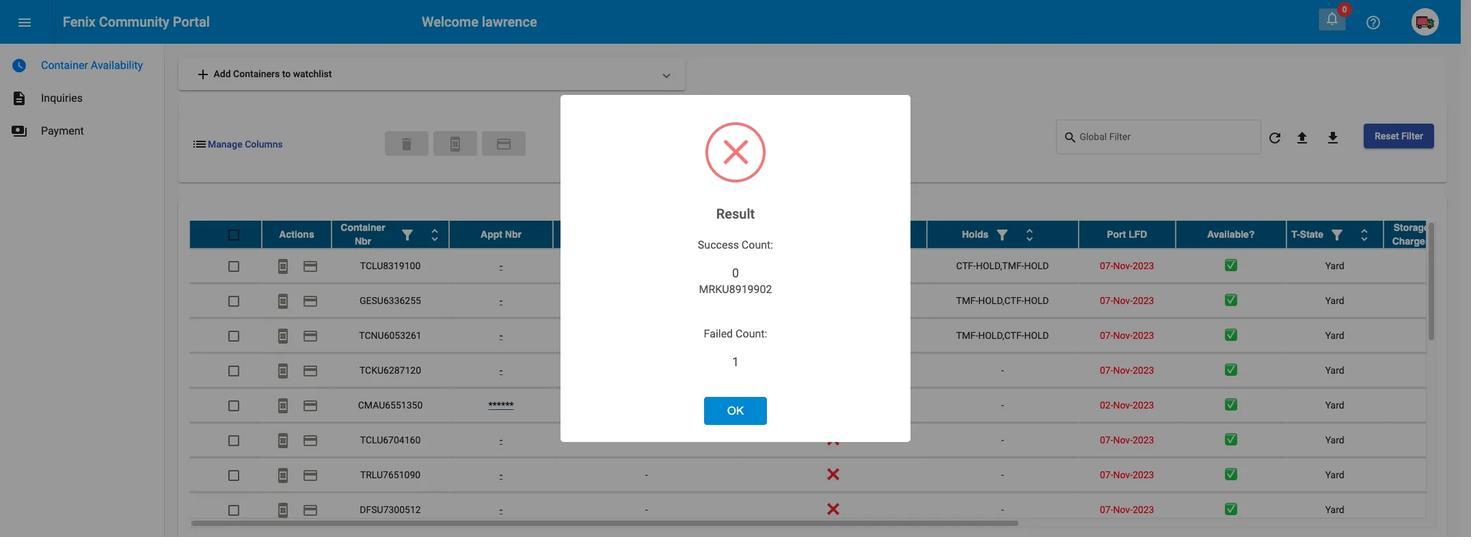 Task type: vqa. For each thing, say whether or not it's contained in the screenshot.
TCNU6053261's tmf-hold,ctf-hold
yes



Task type: locate. For each thing, give the bounding box(es) containing it.
nov-
[[1114, 261, 1133, 272], [1114, 295, 1133, 306], [1114, 330, 1133, 341], [1114, 365, 1133, 376], [1114, 400, 1133, 411], [1114, 435, 1133, 446], [1114, 470, 1133, 481], [1114, 505, 1133, 516]]

2 yard from the top
[[1326, 295, 1345, 306]]

navigation
[[0, 44, 164, 148]]

filter_alt button for filter_alt
[[989, 221, 1016, 248]]

availability
[[91, 59, 143, 72]]

yard for tcnu6053261
[[1326, 330, 1345, 341]]

2023 for tcnu6053261
[[1133, 330, 1155, 341]]

0 vertical spatial tmf-
[[957, 295, 979, 306]]

payment for cmau6551350
[[302, 398, 319, 415]]

2023 for dfsu7300512
[[1133, 505, 1155, 516]]

welcome
[[422, 14, 479, 30]]

2023 for cmau6551350
[[1133, 400, 1155, 411]]

✅ for trlu7651090
[[1225, 470, 1238, 481]]

2 ✅ from the top
[[1225, 295, 1238, 306]]

4 07-nov-2023 from the top
[[1100, 365, 1155, 376]]

0 vertical spatial count:
[[742, 238, 774, 251]]

filter_alt right holds
[[994, 227, 1011, 244]]

no color image containing help_outline
[[1366, 15, 1382, 31]]

02-
[[1100, 400, 1114, 411]]

book_online for tclu8319100
[[275, 259, 291, 275]]

no color image containing menu
[[16, 15, 33, 31]]

2 07- from the top
[[1100, 295, 1114, 306]]

no color image containing notifications_none
[[1325, 10, 1341, 27]]

0 vertical spatial container
[[41, 59, 88, 72]]

nbr up tclu8319100
[[355, 236, 371, 247]]

2023 for tcku6287120
[[1133, 365, 1155, 376]]

list
[[191, 136, 208, 152]]

1 row from the top
[[189, 221, 1472, 249]]

payment button
[[482, 131, 526, 156], [297, 252, 324, 280], [297, 287, 324, 315], [297, 322, 324, 350], [297, 357, 324, 384], [297, 392, 324, 419], [297, 427, 324, 454], [297, 462, 324, 489], [297, 497, 324, 524]]

hold,ctf- for gesu6336255
[[979, 295, 1025, 306]]

storage charges column header
[[1384, 221, 1472, 248]]

book_online
[[447, 136, 464, 152], [275, 259, 291, 275], [275, 294, 291, 310], [275, 329, 291, 345], [275, 363, 291, 380], [275, 398, 291, 415], [275, 433, 291, 450], [275, 468, 291, 484], [275, 503, 291, 519]]

port lfd
[[1107, 229, 1148, 240]]

result
[[717, 206, 755, 222]]

row
[[189, 221, 1472, 249], [189, 249, 1472, 284], [189, 284, 1472, 319], [189, 319, 1472, 354], [189, 354, 1472, 388], [189, 388, 1472, 423], [189, 423, 1472, 458], [189, 458, 1472, 493], [189, 493, 1472, 528]]

payment button for tclu6704160
[[297, 427, 324, 454]]

container inside column header
[[341, 222, 385, 233]]

delete
[[399, 136, 415, 152]]

2 ❌ from the top
[[827, 470, 840, 481]]

appt
[[481, 229, 503, 240]]

container
[[41, 59, 88, 72], [341, 222, 385, 233]]

1 - link from the top
[[500, 261, 503, 272]]

6 - link from the top
[[500, 470, 503, 481]]

1 unfold_more from the left
[[427, 227, 443, 244]]

actions column header
[[262, 221, 332, 248]]

container for availability
[[41, 59, 88, 72]]

payment button for tcku6287120
[[297, 357, 324, 384]]

payment button for cmau6551350
[[297, 392, 324, 419]]

payment
[[496, 136, 512, 152], [302, 259, 319, 275], [302, 294, 319, 310], [302, 329, 319, 345], [302, 363, 319, 380], [302, 398, 319, 415], [302, 433, 319, 450], [302, 468, 319, 484], [302, 503, 319, 519]]

nov- for tclu8319100
[[1114, 261, 1133, 272]]

no color image containing payments
[[11, 123, 27, 140]]

1 vertical spatial ❌
[[827, 470, 840, 481]]

unfold_more for filter_alt
[[1022, 227, 1038, 244]]

watch_later
[[11, 57, 27, 74]]

4 07- from the top
[[1100, 365, 1114, 376]]

book_online button for tcku6287120
[[269, 357, 297, 384]]

nbr
[[505, 229, 522, 240], [355, 236, 371, 247]]

6 07- from the top
[[1100, 470, 1114, 481]]

refresh
[[1267, 130, 1284, 147]]

payment for tclu8319100
[[302, 259, 319, 275]]

manage
[[208, 139, 243, 150]]

7 07- from the top
[[1100, 505, 1114, 516]]

1 vertical spatial tmf-
[[957, 330, 979, 341]]

3 unfold_more button from the left
[[1351, 221, 1379, 248]]

2 tmf- from the top
[[957, 330, 979, 341]]

state
[[1301, 229, 1324, 240]]

1 horizontal spatial container
[[341, 222, 385, 233]]

payment for tcku6287120
[[302, 363, 319, 380]]

tmf- for tcnu6053261
[[957, 330, 979, 341]]

2023 for tclu8319100
[[1133, 261, 1155, 272]]

yard for tclu8319100
[[1326, 261, 1345, 272]]

2 horizontal spatial filter_alt
[[1329, 227, 1346, 244]]

07-nov-2023 for dfsu7300512
[[1100, 505, 1155, 516]]

book_online for tcnu6053261
[[275, 329, 291, 345]]

1
[[732, 355, 739, 369]]

trlu7651090
[[360, 470, 421, 481]]

book_online for gesu6336255
[[275, 294, 291, 310]]

no color image inside the notifications_none popup button
[[1325, 10, 1341, 27]]

filter_alt
[[399, 227, 416, 244], [994, 227, 1011, 244], [1329, 227, 1346, 244]]

8 2023 from the top
[[1133, 505, 1155, 516]]

7 2023 from the top
[[1133, 470, 1155, 481]]

5 - link from the top
[[500, 435, 503, 446]]

yard for gesu6336255
[[1326, 295, 1345, 306]]

4 ✅ from the top
[[1225, 365, 1238, 376]]

07- for tclu6704160
[[1100, 435, 1114, 446]]

✅ for tclu8319100
[[1225, 261, 1238, 272]]

- link
[[500, 261, 503, 272], [500, 295, 503, 306], [500, 330, 503, 341], [500, 365, 503, 376], [500, 435, 503, 446], [500, 470, 503, 481], [500, 505, 503, 516]]

2 column header from the left
[[553, 221, 740, 248]]

1 hold from the top
[[1025, 261, 1049, 272]]

reset filter button
[[1364, 124, 1435, 148]]

grid
[[189, 221, 1472, 529]]

3 nov- from the top
[[1114, 330, 1133, 341]]

hold,tmf-
[[976, 261, 1025, 272]]

2 - link from the top
[[500, 295, 503, 306]]

unfold_more
[[427, 227, 443, 244], [1022, 227, 1038, 244], [1357, 227, 1373, 244]]

07-
[[1100, 261, 1114, 272], [1100, 295, 1114, 306], [1100, 330, 1114, 341], [1100, 365, 1114, 376], [1100, 435, 1114, 446], [1100, 470, 1114, 481], [1100, 505, 1114, 516]]

6 ✅ from the top
[[1225, 435, 1238, 446]]

9 row from the top
[[189, 493, 1472, 528]]

7 nov- from the top
[[1114, 470, 1133, 481]]

nbr right appt
[[505, 229, 522, 240]]

1 07- from the top
[[1100, 261, 1114, 272]]

unfold_more button right the t-state filter_alt
[[1351, 221, 1379, 248]]

menu button
[[11, 8, 38, 36]]

2 tmf-hold,ctf-hold from the top
[[957, 330, 1049, 341]]

0 vertical spatial hold
[[1025, 261, 1049, 272]]

5 column header from the left
[[1287, 221, 1384, 248]]

count: up 1
[[736, 327, 768, 340]]

file_download
[[1325, 130, 1342, 147]]

1 horizontal spatial filter_alt button
[[989, 221, 1016, 248]]

filter_alt button up ctf-hold,tmf-hold
[[989, 221, 1016, 248]]

2023 for tclu6704160
[[1133, 435, 1155, 446]]

6 nov- from the top
[[1114, 435, 1133, 446]]

delete button
[[385, 131, 429, 156]]

no color image inside file_upload button
[[1295, 130, 1311, 147]]

6 row from the top
[[189, 388, 1472, 423]]

t-state filter_alt
[[1292, 227, 1346, 244]]

2 row from the top
[[189, 249, 1472, 284]]

filter_alt button right t-
[[1324, 221, 1351, 248]]

no color image
[[1325, 10, 1341, 27], [1366, 15, 1382, 31], [11, 57, 27, 74], [11, 90, 27, 107], [11, 123, 27, 140], [496, 136, 512, 152], [399, 227, 416, 244], [275, 259, 291, 275], [302, 294, 319, 310], [275, 363, 291, 380], [302, 433, 319, 450], [302, 468, 319, 484], [275, 503, 291, 519]]

✅ for cmau6551350
[[1225, 400, 1238, 411]]

container up tclu8319100
[[341, 222, 385, 233]]

unfold_more for state
[[1357, 227, 1373, 244]]

payment for tclu6704160
[[302, 433, 319, 450]]

unfold_more button
[[421, 221, 449, 248], [1016, 221, 1044, 248], [1351, 221, 1379, 248]]

holds filter_alt
[[962, 227, 1011, 244]]

filter_alt right 'state'
[[1329, 227, 1346, 244]]

0 vertical spatial hold,ctf-
[[979, 295, 1025, 306]]

yard for cmau6551350
[[1326, 400, 1345, 411]]

1 ✅ from the top
[[1225, 261, 1238, 272]]

0 horizontal spatial unfold_more button
[[421, 221, 449, 248]]

lawrence
[[482, 14, 537, 30]]

dfsu7300512
[[360, 505, 421, 516]]

❌
[[827, 435, 840, 446], [827, 470, 840, 481], [827, 505, 840, 516]]

4 row from the top
[[189, 319, 1472, 354]]

2 07-nov-2023 from the top
[[1100, 295, 1155, 306]]

file_download button
[[1320, 124, 1347, 151]]

✅ for gesu6336255
[[1225, 295, 1238, 306]]

2023
[[1133, 261, 1155, 272], [1133, 295, 1155, 306], [1133, 330, 1155, 341], [1133, 365, 1155, 376], [1133, 400, 1155, 411], [1133, 435, 1155, 446], [1133, 470, 1155, 481], [1133, 505, 1155, 516]]

1 vertical spatial hold,ctf-
[[979, 330, 1025, 341]]

hold for tcnu6053261
[[1025, 330, 1049, 341]]

1 horizontal spatial nbr
[[505, 229, 522, 240]]

gesu6336255
[[360, 295, 421, 306]]

8 nov- from the top
[[1114, 505, 1133, 516]]

no color image containing file_upload
[[1295, 130, 1311, 147]]

2 horizontal spatial unfold_more button
[[1351, 221, 1379, 248]]

07-nov-2023
[[1100, 261, 1155, 272], [1100, 295, 1155, 306], [1100, 330, 1155, 341], [1100, 365, 1155, 376], [1100, 435, 1155, 446], [1100, 470, 1155, 481], [1100, 505, 1155, 516]]

2 filter_alt from the left
[[994, 227, 1011, 244]]

1 ❌ from the top
[[827, 435, 840, 446]]

4 - link from the top
[[500, 365, 503, 376]]

- link for tcku6287120
[[500, 365, 503, 376]]

8 row from the top
[[189, 458, 1472, 493]]

yard
[[1326, 261, 1345, 272], [1326, 295, 1345, 306], [1326, 330, 1345, 341], [1326, 365, 1345, 376], [1326, 400, 1345, 411], [1326, 435, 1345, 446], [1326, 470, 1345, 481], [1326, 505, 1345, 516]]

2 vertical spatial hold
[[1025, 330, 1049, 341]]

3 hold from the top
[[1025, 330, 1049, 341]]

1 vertical spatial hold
[[1025, 295, 1049, 306]]

07-nov-2023 for tcku6287120
[[1100, 365, 1155, 376]]

3 unfold_more from the left
[[1357, 227, 1373, 244]]

list manage columns
[[191, 136, 283, 152]]

2 nov- from the top
[[1114, 295, 1133, 306]]

3 yard from the top
[[1326, 330, 1345, 341]]

yard for tclu6704160
[[1326, 435, 1345, 446]]

2 2023 from the top
[[1133, 295, 1155, 306]]

1 hold,ctf- from the top
[[979, 295, 1025, 306]]

1 tmf- from the top
[[957, 295, 979, 306]]

0 horizontal spatial container
[[41, 59, 88, 72]]

port lfd column header
[[1079, 221, 1176, 248]]

unfold_more left appt
[[427, 227, 443, 244]]

1 tmf-hold,ctf-hold from the top
[[957, 295, 1049, 306]]

filter_alt button for state
[[1324, 221, 1351, 248]]

3 2023 from the top
[[1133, 330, 1155, 341]]

unfold_more button up ctf-hold,tmf-hold
[[1016, 221, 1044, 248]]

book_online button for dfsu7300512
[[269, 497, 297, 524]]

unfold_more right the t-state filter_alt
[[1357, 227, 1373, 244]]

7 - link from the top
[[500, 505, 503, 516]]

cell
[[553, 249, 740, 283], [740, 249, 927, 283], [1384, 249, 1472, 283], [553, 284, 740, 318], [740, 284, 927, 318], [1384, 284, 1472, 318], [553, 319, 740, 353], [740, 319, 927, 353], [1384, 319, 1472, 353], [553, 354, 740, 388], [740, 354, 927, 388], [1384, 354, 1472, 388], [553, 388, 740, 423], [740, 388, 927, 423], [1384, 388, 1472, 423], [1384, 423, 1472, 458], [1384, 458, 1472, 492], [1384, 493, 1472, 527]]

no color image containing file_download
[[1325, 130, 1342, 147]]

container up the inquiries
[[41, 59, 88, 72]]

no color image containing refresh
[[1267, 130, 1284, 147]]

4 yard from the top
[[1326, 365, 1345, 376]]

0 vertical spatial tmf-hold,ctf-hold
[[957, 295, 1049, 306]]

book_online button for tclu6704160
[[269, 427, 297, 454]]

filter_alt button up tclu8319100
[[394, 221, 421, 248]]

6 yard from the top
[[1326, 435, 1345, 446]]

1 yard from the top
[[1326, 261, 1345, 272]]

tmf-
[[957, 295, 979, 306], [957, 330, 979, 341]]

6 2023 from the top
[[1133, 435, 1155, 446]]

description
[[11, 90, 27, 107]]

0 horizontal spatial filter_alt
[[399, 227, 416, 244]]

1 vertical spatial tmf-hold,ctf-hold
[[957, 330, 1049, 341]]

1 07-nov-2023 from the top
[[1100, 261, 1155, 272]]

5 ✅ from the top
[[1225, 400, 1238, 411]]

1 2023 from the top
[[1133, 261, 1155, 272]]

grid containing filter_alt
[[189, 221, 1472, 529]]

2 horizontal spatial filter_alt button
[[1324, 221, 1351, 248]]

tmf-hold,ctf-hold for gesu6336255
[[957, 295, 1049, 306]]

3 ✅ from the top
[[1225, 330, 1238, 341]]

unfold_more button left appt
[[421, 221, 449, 248]]

5 nov- from the top
[[1114, 400, 1133, 411]]

mrku8919902
[[699, 283, 772, 296]]

7 07-nov-2023 from the top
[[1100, 505, 1155, 516]]

3 filter_alt button from the left
[[1324, 221, 1351, 248]]

tclu6704160
[[360, 435, 421, 446]]

tmf-hold,ctf-hold
[[957, 295, 1049, 306], [957, 330, 1049, 341]]

unfold_more button for state
[[1351, 221, 1379, 248]]

count: down the result
[[742, 238, 774, 251]]

3 07- from the top
[[1100, 330, 1114, 341]]

2 unfold_more from the left
[[1022, 227, 1038, 244]]

1 horizontal spatial unfold_more
[[1022, 227, 1038, 244]]

payment
[[41, 124, 84, 137]]

-
[[500, 261, 503, 272], [500, 295, 503, 306], [500, 330, 503, 341], [500, 365, 503, 376], [1002, 365, 1004, 376], [1002, 400, 1004, 411], [500, 435, 503, 446], [645, 435, 648, 446], [1002, 435, 1004, 446], [500, 470, 503, 481], [645, 470, 648, 481], [1002, 470, 1004, 481], [500, 505, 503, 516], [645, 505, 648, 516], [1002, 505, 1004, 516]]

column header
[[332, 221, 449, 248], [553, 221, 740, 248], [740, 221, 927, 248], [927, 221, 1079, 248], [1287, 221, 1384, 248]]

nbr inside container nbr
[[355, 236, 371, 247]]

8 yard from the top
[[1326, 505, 1345, 516]]

07- for tcku6287120
[[1100, 365, 1114, 376]]

2 hold,ctf- from the top
[[979, 330, 1025, 341]]

ctf-hold,tmf-hold
[[957, 261, 1049, 272]]

1 horizontal spatial filter_alt
[[994, 227, 1011, 244]]

6 07-nov-2023 from the top
[[1100, 470, 1155, 481]]

1 nov- from the top
[[1114, 261, 1133, 272]]

3 07-nov-2023 from the top
[[1100, 330, 1155, 341]]

5 2023 from the top
[[1133, 400, 1155, 411]]

unfold_more up ctf-hold,tmf-hold
[[1022, 227, 1038, 244]]

✅ for tclu6704160
[[1225, 435, 1238, 446]]

no color image inside the help_outline popup button
[[1366, 15, 1382, 31]]

0 vertical spatial ❌
[[827, 435, 840, 446]]

lfd
[[1129, 229, 1148, 240]]

0 horizontal spatial filter_alt button
[[394, 221, 421, 248]]

- link for tcnu6053261
[[500, 330, 503, 341]]

2 unfold_more button from the left
[[1016, 221, 1044, 248]]

hold
[[1025, 261, 1049, 272], [1025, 295, 1049, 306], [1025, 330, 1049, 341]]

5 07- from the top
[[1100, 435, 1114, 446]]

file_upload
[[1295, 130, 1311, 147]]

container nbr
[[341, 222, 385, 247]]

help_outline button
[[1360, 8, 1388, 36]]

4 nov- from the top
[[1114, 365, 1133, 376]]

07-nov-2023 for tclu8319100
[[1100, 261, 1155, 272]]

4 2023 from the top
[[1133, 365, 1155, 376]]

yard for trlu7651090
[[1326, 470, 1345, 481]]

2 filter_alt button from the left
[[989, 221, 1016, 248]]

- link for dfsu7300512
[[500, 505, 503, 516]]

hold,ctf-
[[979, 295, 1025, 306], [979, 330, 1025, 341]]

filter_alt up tclu8319100
[[399, 227, 416, 244]]

nbr inside column header
[[505, 229, 522, 240]]

7 yard from the top
[[1326, 470, 1345, 481]]

- link for tclu6704160
[[500, 435, 503, 446]]

1 vertical spatial count:
[[736, 327, 768, 340]]

payment button for trlu7651090
[[297, 462, 324, 489]]

1 horizontal spatial unfold_more button
[[1016, 221, 1044, 248]]

2 vertical spatial ❌
[[827, 505, 840, 516]]

3 - link from the top
[[500, 330, 503, 341]]

failed count:
[[704, 327, 768, 340]]

container inside navigation
[[41, 59, 88, 72]]

5 07-nov-2023 from the top
[[1100, 435, 1155, 446]]

result dialog
[[561, 95, 911, 443]]

7 ✅ from the top
[[1225, 470, 1238, 481]]

0 horizontal spatial unfold_more
[[427, 227, 443, 244]]

filter_alt button
[[394, 221, 421, 248], [989, 221, 1016, 248], [1324, 221, 1351, 248]]

3 ❌ from the top
[[827, 505, 840, 516]]

8 ✅ from the top
[[1225, 505, 1238, 516]]

nbr for container nbr
[[355, 236, 371, 247]]

1 vertical spatial container
[[341, 222, 385, 233]]

2 hold from the top
[[1025, 295, 1049, 306]]

t-
[[1292, 229, 1301, 240]]

count: for failed count:
[[736, 327, 768, 340]]

0 horizontal spatial nbr
[[355, 236, 371, 247]]

no color image
[[16, 15, 33, 31], [1064, 130, 1080, 146], [1267, 130, 1284, 147], [1295, 130, 1311, 147], [1325, 130, 1342, 147], [191, 136, 208, 152], [447, 136, 464, 152], [427, 227, 443, 244], [994, 227, 1011, 244], [1022, 227, 1038, 244], [1329, 227, 1346, 244], [1357, 227, 1373, 244], [302, 259, 319, 275], [275, 294, 291, 310], [275, 329, 291, 345], [302, 329, 319, 345], [302, 363, 319, 380], [275, 398, 291, 415], [302, 398, 319, 415], [275, 433, 291, 450], [275, 468, 291, 484], [302, 503, 319, 519]]

payment for tcnu6053261
[[302, 329, 319, 345]]

✅
[[1225, 261, 1238, 272], [1225, 295, 1238, 306], [1225, 330, 1238, 341], [1225, 365, 1238, 376], [1225, 400, 1238, 411], [1225, 435, 1238, 446], [1225, 470, 1238, 481], [1225, 505, 1238, 516]]

2 horizontal spatial unfold_more
[[1357, 227, 1373, 244]]

5 yard from the top
[[1326, 400, 1345, 411]]



Task type: describe. For each thing, give the bounding box(es) containing it.
yard for tcku6287120
[[1326, 365, 1345, 376]]

no color image containing search
[[1064, 130, 1080, 146]]

✅ for tcnu6053261
[[1225, 330, 1238, 341]]

yard for dfsu7300512
[[1326, 505, 1345, 516]]

nov- for trlu7651090
[[1114, 470, 1133, 481]]

delete image
[[399, 136, 415, 152]]

2023 for trlu7651090
[[1133, 470, 1155, 481]]

search
[[1064, 130, 1078, 145]]

welcome lawrence
[[422, 14, 537, 30]]

payment button for gesu6336255
[[297, 287, 324, 315]]

success count:
[[698, 238, 774, 251]]

- link for gesu6336255
[[500, 295, 503, 306]]

nov- for tcku6287120
[[1114, 365, 1133, 376]]

nov- for tcnu6053261
[[1114, 330, 1133, 341]]

failed
[[704, 327, 733, 340]]

07- for tcnu6053261
[[1100, 330, 1114, 341]]

holds
[[962, 229, 989, 240]]

tcku6287120
[[360, 365, 421, 376]]

no color image inside menu button
[[16, 15, 33, 31]]

✅ for dfsu7300512
[[1225, 505, 1238, 516]]

book_online for tclu6704160
[[275, 433, 291, 450]]

filter
[[1402, 131, 1424, 142]]

payment for dfsu7300512
[[302, 503, 319, 519]]

no color image inside file_download button
[[1325, 130, 1342, 147]]

0 mrku8919902
[[699, 266, 772, 296]]

nov- for tclu6704160
[[1114, 435, 1133, 446]]

07-nov-2023 for gesu6336255
[[1100, 295, 1155, 306]]

charges
[[1393, 236, 1431, 247]]

port
[[1107, 229, 1126, 240]]

1 filter_alt button from the left
[[394, 221, 421, 248]]

ctf-
[[957, 261, 976, 272]]

available?
[[1208, 229, 1255, 240]]

nov- for cmau6551350
[[1114, 400, 1133, 411]]

0
[[732, 266, 739, 280]]

payment for gesu6336255
[[302, 294, 319, 310]]

tmf-hold,ctf-hold for tcnu6053261
[[957, 330, 1049, 341]]

notifications_none
[[1325, 10, 1341, 27]]

payment button for tclu8319100
[[297, 252, 324, 280]]

✅ for tcku6287120
[[1225, 365, 1238, 376]]

hold for tclu8319100
[[1025, 261, 1049, 272]]

columns
[[245, 139, 283, 150]]

storage
[[1394, 222, 1430, 233]]

07-nov-2023 for tclu6704160
[[1100, 435, 1155, 446]]

02-nov-2023
[[1100, 400, 1155, 411]]

book_online button for trlu7651090
[[269, 462, 297, 489]]

community
[[99, 14, 169, 30]]

help_outline
[[1366, 15, 1382, 31]]

tmf- for gesu6336255
[[957, 295, 979, 306]]

payment for trlu7651090
[[302, 468, 319, 484]]

nov- for dfsu7300512
[[1114, 505, 1133, 516]]

payments
[[11, 123, 27, 140]]

book_online for cmau6551350
[[275, 398, 291, 415]]

count: for success count:
[[742, 238, 774, 251]]

row containing filter_alt
[[189, 221, 1472, 249]]

ok
[[727, 405, 744, 418]]

fenix
[[63, 14, 96, 30]]

1 unfold_more button from the left
[[421, 221, 449, 248]]

hold for gesu6336255
[[1025, 295, 1049, 306]]

book_online button for gesu6336255
[[269, 287, 297, 315]]

Global Watchlist Filter field
[[1080, 134, 1255, 145]]

****** link
[[489, 400, 514, 411]]

no color image containing list
[[191, 136, 208, 152]]

book_online for dfsu7300512
[[275, 503, 291, 519]]

actions
[[279, 229, 314, 240]]

book_online for tcku6287120
[[275, 363, 291, 380]]

- link for trlu7651090
[[500, 470, 503, 481]]

available? column header
[[1176, 221, 1287, 248]]

reset
[[1375, 131, 1400, 142]]

1 filter_alt from the left
[[399, 227, 416, 244]]

07-nov-2023 for tcnu6053261
[[1100, 330, 1155, 341]]

success
[[698, 238, 739, 251]]

07- for dfsu7300512
[[1100, 505, 1114, 516]]

no color image containing description
[[11, 90, 27, 107]]

book_online button for tclu8319100
[[269, 252, 297, 280]]

no color image containing watch_later
[[11, 57, 27, 74]]

tcnu6053261
[[359, 330, 422, 341]]

07- for tclu8319100
[[1100, 261, 1114, 272]]

navigation containing watch_later
[[0, 44, 164, 148]]

cmau6551350
[[358, 400, 423, 411]]

unfold_more button for filter_alt
[[1016, 221, 1044, 248]]

reset filter
[[1375, 131, 1424, 142]]

no color image containing filter_alt
[[399, 227, 416, 244]]

menu
[[16, 15, 33, 31]]

appt nbr
[[481, 229, 522, 240]]

nov- for gesu6336255
[[1114, 295, 1133, 306]]

3 column header from the left
[[740, 221, 927, 248]]

3 row from the top
[[189, 284, 1472, 319]]

refresh button
[[1262, 124, 1289, 151]]

container availability
[[41, 59, 143, 72]]

07- for trlu7651090
[[1100, 470, 1114, 481]]

1 column header from the left
[[332, 221, 449, 248]]

❌ for trlu7651090
[[827, 470, 840, 481]]

book_online for trlu7651090
[[275, 468, 291, 484]]

payment button for dfsu7300512
[[297, 497, 324, 524]]

inquiries
[[41, 92, 83, 105]]

fenix community portal
[[63, 14, 210, 30]]

4 column header from the left
[[927, 221, 1079, 248]]

❌ for dfsu7300512
[[827, 505, 840, 516]]

5 row from the top
[[189, 354, 1472, 388]]

ok button
[[704, 397, 767, 425]]

file_upload button
[[1289, 124, 1316, 151]]

3 filter_alt from the left
[[1329, 227, 1346, 244]]

appt nbr column header
[[449, 221, 553, 248]]

nbr for appt nbr
[[505, 229, 522, 240]]

no color image inside refresh button
[[1267, 130, 1284, 147]]

7 row from the top
[[189, 423, 1472, 458]]

container for nbr
[[341, 222, 385, 233]]

tclu8319100
[[360, 261, 421, 272]]

2023 for gesu6336255
[[1133, 295, 1155, 306]]

notifications_none button
[[1319, 8, 1347, 31]]

❌ for tclu6704160
[[827, 435, 840, 446]]

07-nov-2023 for trlu7651090
[[1100, 470, 1155, 481]]

hold,ctf- for tcnu6053261
[[979, 330, 1025, 341]]

- link for tclu8319100
[[500, 261, 503, 272]]

book_online button for tcnu6053261
[[269, 322, 297, 350]]

book_online button for cmau6551350
[[269, 392, 297, 419]]

payment button for tcnu6053261
[[297, 322, 324, 350]]

07- for gesu6336255
[[1100, 295, 1114, 306]]

storage charges
[[1393, 222, 1431, 247]]

portal
[[173, 14, 210, 30]]

******
[[489, 400, 514, 411]]



